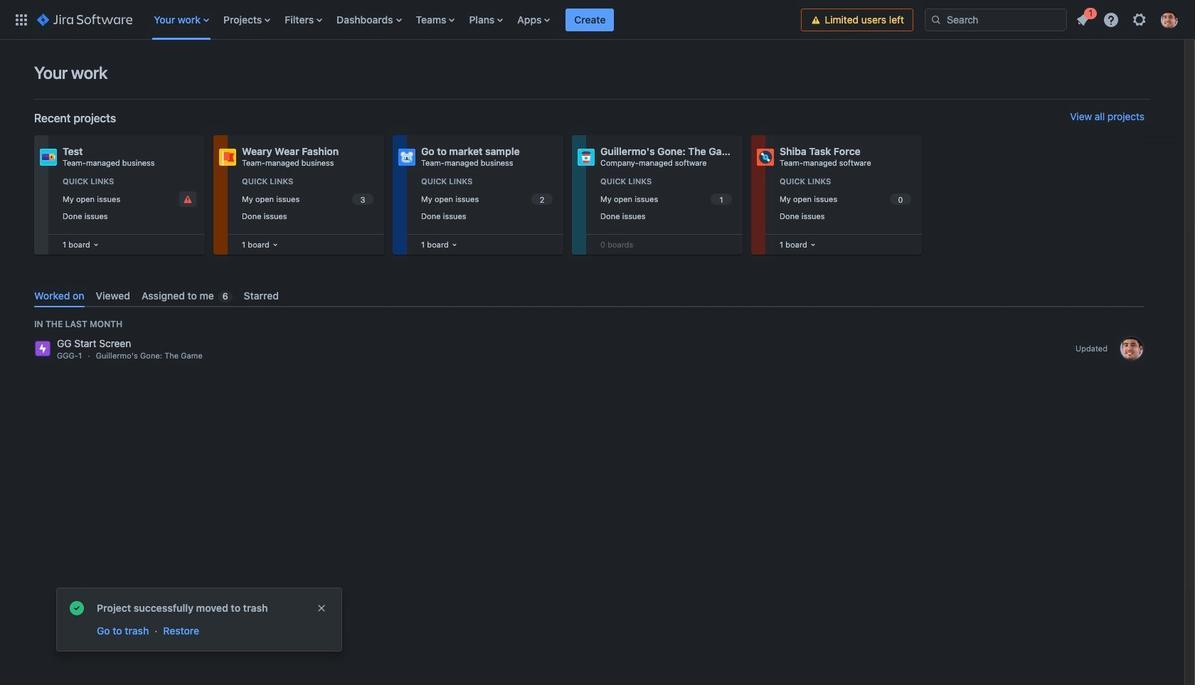 Task type: locate. For each thing, give the bounding box(es) containing it.
banner
[[0, 0, 1195, 40]]

Search field
[[925, 8, 1067, 31]]

list
[[147, 0, 801, 39], [1070, 5, 1187, 32]]

2 horizontal spatial board image
[[807, 239, 819, 250]]

your profile and settings image
[[1161, 11, 1178, 28]]

1 horizontal spatial list item
[[1070, 5, 1097, 31]]

jira software image
[[37, 11, 133, 28], [37, 11, 133, 28]]

alert
[[57, 588, 341, 651]]

None search field
[[925, 8, 1067, 31]]

list item
[[566, 0, 614, 39], [1070, 5, 1097, 31]]

1 horizontal spatial board image
[[449, 239, 460, 250]]

board image
[[90, 239, 102, 250], [449, 239, 460, 250], [807, 239, 819, 250]]

tab list
[[28, 284, 1150, 307]]

success image
[[68, 600, 85, 617]]

0 horizontal spatial board image
[[90, 239, 102, 250]]

3 board image from the left
[[807, 239, 819, 250]]



Task type: vqa. For each thing, say whether or not it's contained in the screenshot.
'History'
no



Task type: describe. For each thing, give the bounding box(es) containing it.
primary element
[[9, 0, 801, 39]]

search image
[[931, 14, 942, 25]]

1 horizontal spatial list
[[1070, 5, 1187, 32]]

board image
[[269, 239, 281, 250]]

0 horizontal spatial list item
[[566, 0, 614, 39]]

2 board image from the left
[[449, 239, 460, 250]]

notifications image
[[1074, 11, 1091, 28]]

1 board image from the left
[[90, 239, 102, 250]]

appswitcher icon image
[[13, 11, 30, 28]]

dismiss image
[[316, 603, 327, 614]]

settings image
[[1131, 11, 1148, 28]]

help image
[[1103, 11, 1120, 28]]

0 horizontal spatial list
[[147, 0, 801, 39]]



